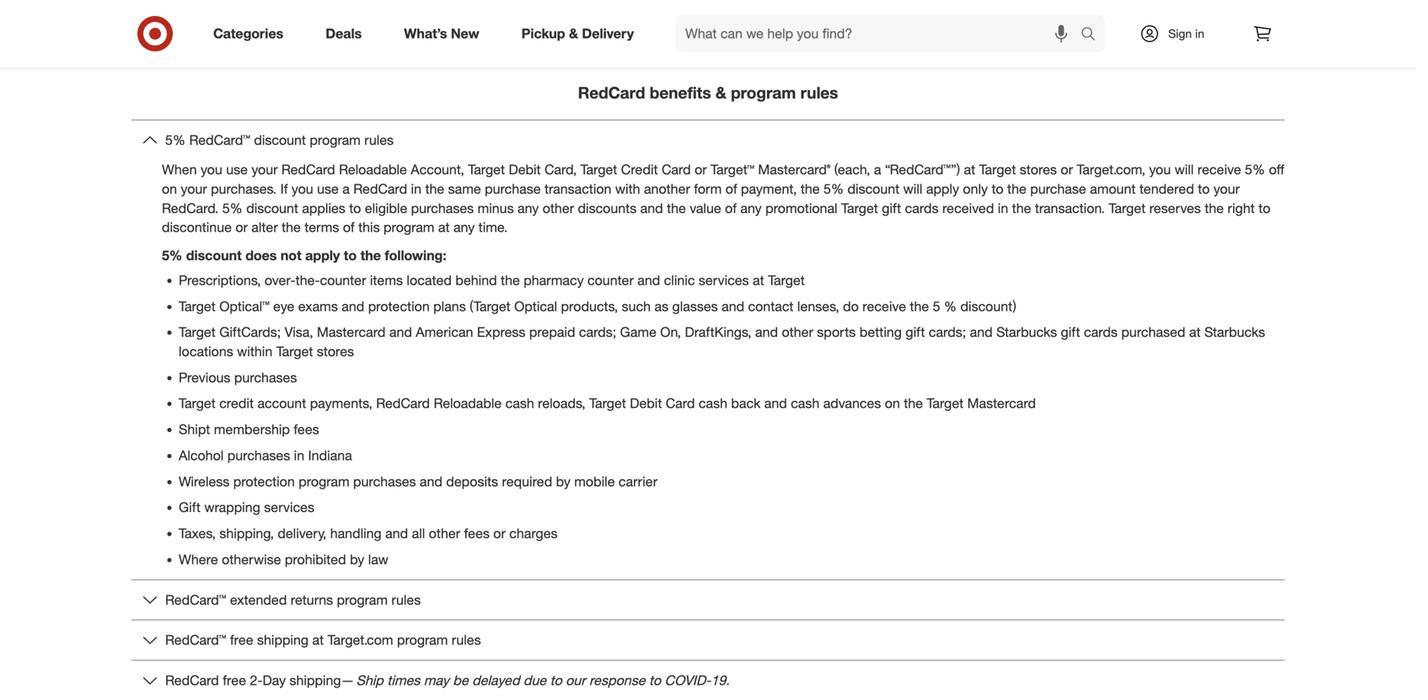 Task type: vqa. For each thing, say whether or not it's contained in the screenshot.
Delivered
no



Task type: describe. For each thing, give the bounding box(es) containing it.
contact
[[748, 298, 794, 315]]

other inside when you use your redcard reloadable account, target debit card, target credit card or target™ mastercard® (each, a "redcard™") at target stores or target.com, you will receive 5% off on your purchases. if you use a redcard in the same purchase transaction with another form of payment, the 5% discount will apply only to the purchase amount tendered to your redcard. 5% discount applies to eligible purchases minus any other discounts and the value of any promotional target gift cards received in the transaction. target reserves the right to discontinue or alter the terms of this program at any time.
[[543, 200, 574, 217]]

and down "contact"
[[756, 324, 778, 341]]

%
[[945, 298, 957, 315]]

1 horizontal spatial gift
[[906, 324, 926, 341]]

purchases down membership
[[227, 448, 290, 464]]

law
[[368, 552, 389, 568]]

returns
[[291, 592, 333, 609]]

redcard™ for free
[[165, 633, 226, 649]]

right
[[1228, 200, 1255, 217]]

payment,
[[741, 181, 797, 197]]

transaction
[[545, 181, 612, 197]]

extended
[[230, 592, 287, 609]]

purchases.
[[211, 181, 277, 197]]

sign in
[[1169, 26, 1205, 41]]

3 cash from the left
[[791, 396, 820, 412]]

account,
[[411, 162, 465, 178]]

1 counter from the left
[[320, 272, 366, 289]]

behind
[[456, 272, 497, 289]]

cards inside "target giftcards; visa, mastercard and american express prepaid cards; game on, draftkings, and other sports betting gift cards; and starbucks gift cards purchased at starbucks locations within target stores"
[[1085, 324, 1118, 341]]

day
[[263, 673, 286, 689]]

purchases inside when you use your redcard reloadable account, target debit card, target credit card or target™ mastercard® (each, a "redcard™") at target stores or target.com, you will receive 5% off on your purchases. if you use a redcard in the same purchase transaction with another form of payment, the 5% discount will apply only to the purchase amount tendered to your redcard. 5% discount applies to eligible purchases minus any other discounts and the value of any promotional target gift cards received in the transaction. target reserves the right to discontinue or alter the terms of this program at any time.
[[411, 200, 474, 217]]

and up draftkings,
[[722, 298, 745, 315]]

5% discount does not apply to the following:
[[162, 247, 447, 264]]

redcard™ free shipping at target.com program rules button
[[132, 621, 1285, 661]]

1 vertical spatial shipping
[[290, 673, 341, 689]]

target™
[[711, 162, 755, 178]]

or left the charges
[[494, 526, 506, 542]]

wireless protection program purchases and deposits required by mobile carrier
[[179, 474, 658, 490]]

does
[[246, 247, 277, 264]]

form
[[694, 181, 722, 197]]

and left deposits
[[420, 474, 443, 490]]

5% left off
[[1246, 162, 1266, 178]]

in down account,
[[411, 181, 422, 197]]

such
[[622, 298, 651, 315]]

with
[[616, 181, 641, 197]]

discount inside dropdown button
[[254, 132, 306, 149]]

1 horizontal spatial fees
[[464, 526, 490, 542]]

redcard left 2-
[[165, 673, 219, 689]]

advances
[[824, 396, 882, 412]]

the left right
[[1205, 200, 1225, 217]]

and left all
[[386, 526, 408, 542]]

located
[[407, 272, 452, 289]]

or up form
[[695, 162, 707, 178]]

received
[[943, 200, 995, 217]]

prohibited
[[285, 552, 346, 568]]

due
[[524, 673, 547, 689]]

redcard right payments,
[[376, 396, 430, 412]]

carrier
[[619, 474, 658, 490]]

prescriptions, over-the-counter items located behind the pharmacy counter and clinic services at target
[[179, 272, 805, 289]]

1 horizontal spatial will
[[1175, 162, 1194, 178]]

2-
[[250, 673, 263, 689]]

and inside when you use your redcard reloadable account, target debit card, target credit card or target™ mastercard® (each, a "redcard™") at target stores or target.com, you will receive 5% off on your purchases. if you use a redcard in the same purchase transaction with another form of payment, the 5% discount will apply only to the purchase amount tendered to your redcard. 5% discount applies to eligible purchases minus any other discounts and the value of any promotional target gift cards received in the transaction. target reserves the right to discontinue or alter the terms of this program at any time.
[[641, 200, 663, 217]]

time.
[[479, 219, 508, 236]]

redcard™ extended returns program rules
[[165, 592, 421, 609]]

1 horizontal spatial by
[[556, 474, 571, 490]]

0 vertical spatial a
[[874, 162, 882, 178]]

What can we help you find? suggestions appear below search field
[[676, 15, 1085, 52]]

target optical™ eye exams and protection plans (target optical products, such as glasses and contact lenses, do receive the 5 % discount)
[[179, 298, 1017, 315]]

gift wrapping services
[[179, 500, 315, 516]]

applies
[[302, 200, 346, 217]]

and right back
[[765, 396, 787, 412]]

2 cash from the left
[[699, 396, 728, 412]]

redcard free 2-day shipping — ship times may be delayed due to our response to covid-19.
[[165, 673, 730, 689]]

5% redcard™ discount program rules
[[165, 132, 394, 149]]

not
[[281, 247, 302, 264]]

2 vertical spatial other
[[429, 526, 461, 542]]

card,
[[545, 162, 577, 178]]

indiana
[[308, 448, 352, 464]]

plans
[[434, 298, 466, 315]]

the right advances at bottom right
[[904, 396, 923, 412]]

on inside when you use your redcard reloadable account, target debit card, target credit card or target™ mastercard® (each, a "redcard™") at target stores or target.com, you will receive 5% off on your purchases. if you use a redcard in the same purchase transaction with another form of payment, the 5% discount will apply only to the purchase amount tendered to your redcard. 5% discount applies to eligible purchases minus any other discounts and the value of any promotional target gift cards received in the transaction. target reserves the right to discontinue or alter the terms of this program at any time.
[[162, 181, 177, 197]]

at inside "target giftcards; visa, mastercard and american express prepaid cards; game on, draftkings, and other sports betting gift cards; and starbucks gift cards purchased at starbucks locations within target stores"
[[1190, 324, 1201, 341]]

1 horizontal spatial you
[[292, 181, 313, 197]]

discount down (each,
[[848, 181, 900, 197]]

rules inside dropdown button
[[452, 633, 481, 649]]

1 cards; from the left
[[579, 324, 617, 341]]

1 vertical spatial by
[[350, 552, 365, 568]]

and down discount)
[[970, 324, 993, 341]]

over-
[[265, 272, 296, 289]]

program down indiana
[[299, 474, 350, 490]]

0 vertical spatial fees
[[294, 422, 319, 438]]

clinic
[[664, 272, 695, 289]]

debit inside when you use your redcard reloadable account, target debit card, target credit card or target™ mastercard® (each, a "redcard™") at target stores or target.com, you will receive 5% off on your purchases. if you use a redcard in the same purchase transaction with another form of payment, the 5% discount will apply only to the purchase amount tendered to your redcard. 5% discount applies to eligible purchases minus any other discounts and the value of any promotional target gift cards received in the transaction. target reserves the right to discontinue or alter the terms of this program at any time.
[[509, 162, 541, 178]]

benefits
[[650, 83, 711, 102]]

products,
[[561, 298, 618, 315]]

categories link
[[199, 15, 305, 52]]

target credit account payments, redcard reloadable cash reloads, target debit card cash back and cash advances on the target mastercard
[[179, 396, 1037, 412]]

redcard up if
[[282, 162, 335, 178]]

all
[[412, 526, 425, 542]]

minus
[[478, 200, 514, 217]]

sign
[[1169, 26, 1193, 41]]

handling
[[330, 526, 382, 542]]

2 horizontal spatial gift
[[1061, 324, 1081, 341]]

membership
[[214, 422, 290, 438]]

1 purchase from the left
[[485, 181, 541, 197]]

or left alter
[[236, 219, 248, 236]]

this
[[359, 219, 380, 236]]

2 purchase from the left
[[1031, 181, 1087, 197]]

program up 5% redcard™ discount program rules dropdown button
[[731, 83, 796, 102]]

19.
[[711, 673, 730, 689]]

pickup & delivery link
[[507, 15, 655, 52]]

eligible
[[365, 200, 408, 217]]

do
[[843, 298, 859, 315]]

the up (target at the left of page
[[501, 272, 520, 289]]

5% down purchases.
[[222, 200, 243, 217]]

1 horizontal spatial protection
[[368, 298, 430, 315]]

taxes, shipping, delivery, handling and all other fees or charges
[[179, 526, 558, 542]]

1 vertical spatial of
[[725, 200, 737, 217]]

1 vertical spatial will
[[904, 181, 923, 197]]

lenses,
[[798, 298, 840, 315]]

promotional
[[766, 200, 838, 217]]

0 vertical spatial services
[[699, 272, 749, 289]]

the down another
[[667, 200, 686, 217]]

(each,
[[835, 162, 871, 178]]

gift
[[179, 500, 201, 516]]

rules for redcard benefits & program rules
[[801, 83, 839, 102]]

wrapping
[[204, 500, 260, 516]]

2 horizontal spatial your
[[1214, 181, 1240, 197]]

giftcards;
[[219, 324, 281, 341]]

alcohol
[[179, 448, 224, 464]]

at up following:
[[438, 219, 450, 236]]

(target
[[470, 298, 511, 315]]

alcohol purchases in indiana
[[179, 448, 352, 464]]

within
[[237, 344, 273, 360]]

and right the exams
[[342, 298, 365, 315]]

discounts
[[578, 200, 637, 217]]

other inside "target giftcards; visa, mastercard and american express prepaid cards; game on, draftkings, and other sports betting gift cards; and starbucks gift cards purchased at starbucks locations within target stores"
[[782, 324, 814, 341]]

prepaid
[[530, 324, 576, 341]]

betting
[[860, 324, 902, 341]]

purchases up the taxes, shipping, delivery, handling and all other fees or charges
[[353, 474, 416, 490]]

covid-
[[665, 673, 711, 689]]

the left "transaction."
[[1013, 200, 1032, 217]]

reserves
[[1150, 200, 1202, 217]]

where otherwise prohibited by law
[[179, 552, 389, 568]]

apply inside when you use your redcard reloadable account, target debit card, target credit card or target™ mastercard® (each, a "redcard™") at target stores or target.com, you will receive 5% off on your purchases. if you use a redcard in the same purchase transaction with another form of payment, the 5% discount will apply only to the purchase amount tendered to your redcard. 5% discount applies to eligible purchases minus any other discounts and the value of any promotional target gift cards received in the transaction. target reserves the right to discontinue or alter the terms of this program at any time.
[[927, 181, 960, 197]]

and up the 'such'
[[638, 272, 661, 289]]

tendered
[[1140, 181, 1195, 197]]

new
[[451, 25, 480, 42]]

purchases down within
[[234, 370, 297, 386]]

target.com,
[[1077, 162, 1146, 178]]

0 horizontal spatial your
[[181, 181, 207, 197]]

the up promotional
[[801, 181, 820, 197]]

in left indiana
[[294, 448, 305, 464]]

redcard™ for extended
[[165, 592, 226, 609]]

deposits
[[446, 474, 498, 490]]

5% down (each,
[[824, 181, 844, 197]]

delivery
[[582, 25, 634, 42]]

deals
[[326, 25, 362, 42]]

stores inside when you use your redcard reloadable account, target debit card, target credit card or target™ mastercard® (each, a "redcard™") at target stores or target.com, you will receive 5% off on your purchases. if you use a redcard in the same purchase transaction with another form of payment, the 5% discount will apply only to the purchase amount tendered to your redcard. 5% discount applies to eligible purchases minus any other discounts and the value of any promotional target gift cards received in the transaction. target reserves the right to discontinue or alter the terms of this program at any time.
[[1020, 162, 1058, 178]]

2 counter from the left
[[588, 272, 634, 289]]



Task type: locate. For each thing, give the bounding box(es) containing it.
1 horizontal spatial your
[[252, 162, 278, 178]]

2 starbucks from the left
[[1205, 324, 1266, 341]]

1 horizontal spatial cash
[[699, 396, 728, 412]]

cash
[[506, 396, 534, 412], [699, 396, 728, 412], [791, 396, 820, 412]]

0 vertical spatial free
[[230, 633, 253, 649]]

shipt
[[179, 422, 210, 438]]

1 starbucks from the left
[[997, 324, 1058, 341]]

in inside "link"
[[1196, 26, 1205, 41]]

0 vertical spatial will
[[1175, 162, 1194, 178]]

1 vertical spatial free
[[223, 673, 246, 689]]

delivery,
[[278, 526, 327, 542]]

free
[[230, 633, 253, 649], [223, 673, 246, 689]]

redcard™ extended returns program rules button
[[132, 581, 1285, 620]]

discount up if
[[254, 132, 306, 149]]

counter
[[320, 272, 366, 289], [588, 272, 634, 289]]

only
[[963, 181, 988, 197]]

of left this on the top left of the page
[[343, 219, 355, 236]]

program inside dropdown button
[[397, 633, 448, 649]]

0 horizontal spatial will
[[904, 181, 923, 197]]

0 vertical spatial debit
[[509, 162, 541, 178]]

redcard™ free shipping at target.com program rules
[[165, 633, 481, 649]]

& right the pickup
[[569, 25, 579, 42]]

stores
[[1020, 162, 1058, 178], [317, 344, 354, 360]]

reloadable down american
[[434, 396, 502, 412]]

optical™
[[219, 298, 270, 315]]

rules up target.com
[[392, 592, 421, 609]]

services up delivery,
[[264, 500, 315, 516]]

target giftcards; visa, mastercard and american express prepaid cards; game on, draftkings, and other sports betting gift cards; and starbucks gift cards purchased at starbucks locations within target stores
[[179, 324, 1266, 360]]

items
[[370, 272, 403, 289]]

card inside when you use your redcard reloadable account, target debit card, target credit card or target™ mastercard® (each, a "redcard™") at target stores or target.com, you will receive 5% off on your purchases. if you use a redcard in the same purchase transaction with another form of payment, the 5% discount will apply only to the purchase amount tendered to your redcard. 5% discount applies to eligible purchases minus any other discounts and the value of any promotional target gift cards received in the transaction. target reserves the right to discontinue or alter the terms of this program at any time.
[[662, 162, 691, 178]]

redcard
[[578, 83, 646, 102], [282, 162, 335, 178], [354, 181, 407, 197], [376, 396, 430, 412], [165, 673, 219, 689]]

0 horizontal spatial fees
[[294, 422, 319, 438]]

will up tendered
[[1175, 162, 1194, 178]]

discount up 'prescriptions,'
[[186, 247, 242, 264]]

5
[[933, 298, 941, 315]]

payments,
[[310, 396, 373, 412]]

0 vertical spatial cards
[[905, 200, 939, 217]]

0 vertical spatial protection
[[368, 298, 430, 315]]

when you use your redcard reloadable account, target debit card, target credit card or target™ mastercard® (each, a "redcard™") at target stores or target.com, you will receive 5% off on your purchases. if you use a redcard in the same purchase transaction with another form of payment, the 5% discount will apply only to the purchase amount tendered to your redcard. 5% discount applies to eligible purchases minus any other discounts and the value of any promotional target gift cards received in the transaction. target reserves the right to discontinue or alter the terms of this program at any time.
[[162, 162, 1285, 236]]

gift down '"redcard™")'
[[882, 200, 902, 217]]

use up purchases.
[[226, 162, 248, 178]]

2 vertical spatial of
[[343, 219, 355, 236]]

0 horizontal spatial starbucks
[[997, 324, 1058, 341]]

gift left purchased
[[1061, 324, 1081, 341]]

where
[[179, 552, 218, 568]]

discontinue
[[162, 219, 232, 236]]

search button
[[1074, 15, 1114, 56]]

at inside dropdown button
[[312, 633, 324, 649]]

stores down the exams
[[317, 344, 354, 360]]

program up following:
[[384, 219, 435, 236]]

mastercard®
[[759, 162, 831, 178]]

reloadable inside when you use your redcard reloadable account, target debit card, target credit card or target™ mastercard® (each, a "redcard™") at target stores or target.com, you will receive 5% off on your purchases. if you use a redcard in the same purchase transaction with another form of payment, the 5% discount will apply only to the purchase amount tendered to your redcard. 5% discount applies to eligible purchases minus any other discounts and the value of any promotional target gift cards received in the transaction. target reserves the right to discontinue or alter the terms of this program at any time.
[[339, 162, 407, 178]]

1 vertical spatial mastercard
[[968, 396, 1037, 412]]

receive inside when you use your redcard reloadable account, target debit card, target credit card or target™ mastercard® (each, a "redcard™") at target stores or target.com, you will receive 5% off on your purchases. if you use a redcard in the same purchase transaction with another form of payment, the 5% discount will apply only to the purchase amount tendered to your redcard. 5% discount applies to eligible purchases minus any other discounts and the value of any promotional target gift cards received in the transaction. target reserves the right to discontinue or alter the terms of this program at any time.
[[1198, 162, 1242, 178]]

shipping up day
[[257, 633, 309, 649]]

0 vertical spatial stores
[[1020, 162, 1058, 178]]

our
[[566, 673, 586, 689]]

1 cash from the left
[[506, 396, 534, 412]]

0 horizontal spatial use
[[226, 162, 248, 178]]

free left 2-
[[223, 673, 246, 689]]

1 vertical spatial receive
[[863, 298, 907, 315]]

other down lenses,
[[782, 324, 814, 341]]

cards left purchased
[[1085, 324, 1118, 341]]

0 horizontal spatial &
[[569, 25, 579, 42]]

2 horizontal spatial other
[[782, 324, 814, 341]]

1 horizontal spatial mastercard
[[968, 396, 1037, 412]]

purchases down same
[[411, 200, 474, 217]]

search
[[1074, 27, 1114, 43]]

cards down '"redcard™")'
[[905, 200, 939, 217]]

1 vertical spatial protection
[[233, 474, 295, 490]]

discount)
[[961, 298, 1017, 315]]

you up tendered
[[1150, 162, 1172, 178]]

you right if
[[292, 181, 313, 197]]

0 horizontal spatial other
[[429, 526, 461, 542]]

1 horizontal spatial apply
[[927, 181, 960, 197]]

0 vertical spatial of
[[726, 181, 738, 197]]

the left the 5
[[910, 298, 930, 315]]

purchased
[[1122, 324, 1186, 341]]

0 horizontal spatial a
[[343, 181, 350, 197]]

credit
[[219, 396, 254, 412]]

debit down game
[[630, 396, 662, 412]]

reloads,
[[538, 396, 586, 412]]

0 horizontal spatial stores
[[317, 344, 354, 360]]

redcard™
[[189, 132, 250, 149], [165, 592, 226, 609], [165, 633, 226, 649]]

fees down deposits
[[464, 526, 490, 542]]

if
[[281, 181, 288, 197]]

counter up target optical™ eye exams and protection plans (target optical products, such as glasses and contact lenses, do receive the 5 % discount)
[[588, 272, 634, 289]]

by left mobile
[[556, 474, 571, 490]]

prescriptions,
[[179, 272, 261, 289]]

reloadable
[[339, 162, 407, 178], [434, 396, 502, 412]]

2 vertical spatial redcard™
[[165, 633, 226, 649]]

gift right betting
[[906, 324, 926, 341]]

cash left back
[[699, 396, 728, 412]]

card up another
[[662, 162, 691, 178]]

0 horizontal spatial counter
[[320, 272, 366, 289]]

1 vertical spatial a
[[343, 181, 350, 197]]

times
[[387, 673, 420, 689]]

0 vertical spatial on
[[162, 181, 177, 197]]

cash left advances at bottom right
[[791, 396, 820, 412]]

your
[[252, 162, 278, 178], [181, 181, 207, 197], [1214, 181, 1240, 197]]

reloadable for account,
[[339, 162, 407, 178]]

0 vertical spatial apply
[[927, 181, 960, 197]]

off
[[1270, 162, 1285, 178]]

1 vertical spatial cards
[[1085, 324, 1118, 341]]

1 horizontal spatial cards
[[1085, 324, 1118, 341]]

mobile
[[575, 474, 615, 490]]

shipping,
[[220, 526, 274, 542]]

the
[[425, 181, 445, 197], [801, 181, 820, 197], [1008, 181, 1027, 197], [667, 200, 686, 217], [1013, 200, 1032, 217], [1205, 200, 1225, 217], [282, 219, 301, 236], [361, 247, 381, 264], [501, 272, 520, 289], [910, 298, 930, 315], [904, 396, 923, 412]]

purchase up "transaction."
[[1031, 181, 1087, 197]]

any left time.
[[454, 219, 475, 236]]

2 horizontal spatial any
[[741, 200, 762, 217]]

receive
[[1198, 162, 1242, 178], [863, 298, 907, 315]]

5% inside dropdown button
[[165, 132, 186, 149]]

program up may
[[397, 633, 448, 649]]

5% up when
[[165, 132, 186, 149]]

the right only
[[1008, 181, 1027, 197]]

exams
[[298, 298, 338, 315]]

purchases
[[411, 200, 474, 217], [234, 370, 297, 386], [227, 448, 290, 464], [353, 474, 416, 490]]

the down account,
[[425, 181, 445, 197]]

&
[[569, 25, 579, 42], [716, 83, 727, 102]]

stores up "transaction."
[[1020, 162, 1058, 178]]

0 vertical spatial card
[[662, 162, 691, 178]]

1 vertical spatial &
[[716, 83, 727, 102]]

free for redcard™
[[230, 633, 253, 649]]

discount up alter
[[246, 200, 298, 217]]

use
[[226, 162, 248, 178], [317, 181, 339, 197]]

1 horizontal spatial services
[[699, 272, 749, 289]]

protection down alcohol purchases in indiana
[[233, 474, 295, 490]]

free inside dropdown button
[[230, 633, 253, 649]]

1 horizontal spatial starbucks
[[1205, 324, 1266, 341]]

when
[[162, 162, 197, 178]]

0 horizontal spatial cash
[[506, 396, 534, 412]]

5% down discontinue
[[162, 247, 182, 264]]

1 vertical spatial use
[[317, 181, 339, 197]]

1 vertical spatial card
[[666, 396, 695, 412]]

what's new
[[404, 25, 480, 42]]

debit left card,
[[509, 162, 541, 178]]

0 horizontal spatial by
[[350, 552, 365, 568]]

1 vertical spatial on
[[885, 396, 901, 412]]

1 vertical spatial services
[[264, 500, 315, 516]]

free for redcard
[[223, 673, 246, 689]]

fees up indiana
[[294, 422, 319, 438]]

in right received
[[998, 200, 1009, 217]]

or up "transaction."
[[1061, 162, 1074, 178]]

cards inside when you use your redcard reloadable account, target debit card, target credit card or target™ mastercard® (each, a "redcard™") at target stores or target.com, you will receive 5% off on your purchases. if you use a redcard in the same purchase transaction with another form of payment, the 5% discount will apply only to the purchase amount tendered to your redcard. 5% discount applies to eligible purchases minus any other discounts and the value of any promotional target gift cards received in the transaction. target reserves the right to discontinue or alter the terms of this program at any time.
[[905, 200, 939, 217]]

0 vertical spatial use
[[226, 162, 248, 178]]

card
[[662, 162, 691, 178], [666, 396, 695, 412]]

1 vertical spatial debit
[[630, 396, 662, 412]]

optical
[[515, 298, 558, 315]]

0 horizontal spatial purchase
[[485, 181, 541, 197]]

0 horizontal spatial cards
[[905, 200, 939, 217]]

0 horizontal spatial on
[[162, 181, 177, 197]]

0 horizontal spatial you
[[201, 162, 222, 178]]

a
[[874, 162, 882, 178], [343, 181, 350, 197]]

0 horizontal spatial cards;
[[579, 324, 617, 341]]

1 horizontal spatial counter
[[588, 272, 634, 289]]

counter up the exams
[[320, 272, 366, 289]]

other down transaction
[[543, 200, 574, 217]]

2 cards; from the left
[[929, 324, 967, 341]]

1 vertical spatial other
[[782, 324, 814, 341]]

0 horizontal spatial reloadable
[[339, 162, 407, 178]]

program up the 'applies'
[[310, 132, 361, 149]]

0 vertical spatial redcard™
[[189, 132, 250, 149]]

1 vertical spatial fees
[[464, 526, 490, 542]]

0 horizontal spatial gift
[[882, 200, 902, 217]]

2 horizontal spatial cash
[[791, 396, 820, 412]]

pickup
[[522, 25, 566, 42]]

mastercard
[[317, 324, 386, 341], [968, 396, 1037, 412]]

as
[[655, 298, 669, 315]]

purchase up minus
[[485, 181, 541, 197]]

rules up the mastercard®
[[801, 83, 839, 102]]

at right purchased
[[1190, 324, 1201, 341]]

1 horizontal spatial other
[[543, 200, 574, 217]]

1 vertical spatial reloadable
[[434, 396, 502, 412]]

0 horizontal spatial mastercard
[[317, 324, 386, 341]]

required
[[502, 474, 553, 490]]

0 horizontal spatial services
[[264, 500, 315, 516]]

and
[[641, 200, 663, 217], [638, 272, 661, 289], [342, 298, 365, 315], [722, 298, 745, 315], [390, 324, 412, 341], [756, 324, 778, 341], [970, 324, 993, 341], [765, 396, 787, 412], [420, 474, 443, 490], [386, 526, 408, 542]]

rules for redcard™ extended returns program rules
[[392, 592, 421, 609]]

other
[[543, 200, 574, 217], [782, 324, 814, 341], [429, 526, 461, 542]]

1 horizontal spatial &
[[716, 83, 727, 102]]

previous
[[179, 370, 231, 386]]

and left american
[[390, 324, 412, 341]]

what's
[[404, 25, 447, 42]]

redcard™ inside dropdown button
[[165, 633, 226, 649]]

rules up eligible
[[365, 132, 394, 149]]

protection
[[368, 298, 430, 315], [233, 474, 295, 490]]

value
[[690, 200, 722, 217]]

1 vertical spatial stores
[[317, 344, 354, 360]]

any right minus
[[518, 200, 539, 217]]

and down another
[[641, 200, 663, 217]]

purchase
[[485, 181, 541, 197], [1031, 181, 1087, 197]]

0 horizontal spatial apply
[[305, 247, 340, 264]]

rules for 5% redcard™ discount program rules
[[365, 132, 394, 149]]

use up the 'applies'
[[317, 181, 339, 197]]

response
[[589, 673, 646, 689]]

credit
[[621, 162, 658, 178]]

gift inside when you use your redcard reloadable account, target debit card, target credit card or target™ mastercard® (each, a "redcard™") at target stores or target.com, you will receive 5% off on your purchases. if you use a redcard in the same purchase transaction with another form of payment, the 5% discount will apply only to the purchase amount tendered to your redcard. 5% discount applies to eligible purchases minus any other discounts and the value of any promotional target gift cards received in the transaction. target reserves the right to discontinue or alter the terms of this program at any time.
[[882, 200, 902, 217]]

1 horizontal spatial reloadable
[[434, 396, 502, 412]]

on right advances at bottom right
[[885, 396, 901, 412]]

program inside when you use your redcard reloadable account, target debit card, target credit card or target™ mastercard® (each, a "redcard™") at target stores or target.com, you will receive 5% off on your purchases. if you use a redcard in the same purchase transaction with another form of payment, the 5% discount will apply only to the purchase amount tendered to your redcard. 5% discount applies to eligible purchases minus any other discounts and the value of any promotional target gift cards received in the transaction. target reserves the right to discontinue or alter the terms of this program at any time.
[[384, 219, 435, 236]]

starbucks right purchased
[[1205, 324, 1266, 341]]

2 horizontal spatial you
[[1150, 162, 1172, 178]]

0 vertical spatial receive
[[1198, 162, 1242, 178]]

cards;
[[579, 324, 617, 341], [929, 324, 967, 341]]

by
[[556, 474, 571, 490], [350, 552, 365, 568]]

0 vertical spatial &
[[569, 25, 579, 42]]

0 horizontal spatial receive
[[863, 298, 907, 315]]

delayed
[[472, 673, 520, 689]]

other right all
[[429, 526, 461, 542]]

at up "contact"
[[753, 272, 765, 289]]

& right benefits
[[716, 83, 727, 102]]

services up glasses
[[699, 272, 749, 289]]

alter
[[252, 219, 278, 236]]

eye
[[273, 298, 295, 315]]

another
[[644, 181, 691, 197]]

of
[[726, 181, 738, 197], [725, 200, 737, 217], [343, 219, 355, 236]]

mastercard inside "target giftcards; visa, mastercard and american express prepaid cards; game on, draftkings, and other sports betting gift cards; and starbucks gift cards purchased at starbucks locations within target stores"
[[317, 324, 386, 341]]

a right (each,
[[874, 162, 882, 178]]

express
[[477, 324, 526, 341]]

0 vertical spatial reloadable
[[339, 162, 407, 178]]

taxes,
[[179, 526, 216, 542]]

your up redcard.
[[181, 181, 207, 197]]

cards; down target optical™ eye exams and protection plans (target optical products, such as glasses and contact lenses, do receive the 5 % discount)
[[579, 324, 617, 341]]

game
[[620, 324, 657, 341]]

redcard benefits & program rules
[[578, 83, 839, 102]]

1 horizontal spatial a
[[874, 162, 882, 178]]

0 horizontal spatial protection
[[233, 474, 295, 490]]

1 horizontal spatial stores
[[1020, 162, 1058, 178]]

shipping down redcard™ free shipping at target.com program rules
[[290, 673, 341, 689]]

of down target™
[[726, 181, 738, 197]]

glasses
[[673, 298, 718, 315]]

1 horizontal spatial on
[[885, 396, 901, 412]]

0 horizontal spatial any
[[454, 219, 475, 236]]

reloadable for cash
[[434, 396, 502, 412]]

the right alter
[[282, 219, 301, 236]]

stores inside "target giftcards; visa, mastercard and american express prepaid cards; game on, draftkings, and other sports betting gift cards; and starbucks gift cards purchased at starbucks locations within target stores"
[[317, 344, 354, 360]]

the down this on the top left of the page
[[361, 247, 381, 264]]

1 vertical spatial redcard™
[[165, 592, 226, 609]]

redcard down delivery
[[578, 83, 646, 102]]

0 vertical spatial mastercard
[[317, 324, 386, 341]]

deals link
[[311, 15, 383, 52]]

redcard up eligible
[[354, 181, 407, 197]]

starbucks down discount)
[[997, 324, 1058, 341]]

1 horizontal spatial any
[[518, 200, 539, 217]]

program up target.com
[[337, 592, 388, 609]]

apply down '"redcard™")'
[[927, 181, 960, 197]]

1 horizontal spatial purchase
[[1031, 181, 1087, 197]]

protection down items
[[368, 298, 430, 315]]

1 horizontal spatial debit
[[630, 396, 662, 412]]

categories
[[213, 25, 284, 42]]

1 vertical spatial apply
[[305, 247, 340, 264]]

1 horizontal spatial use
[[317, 181, 339, 197]]

& inside pickup & delivery link
[[569, 25, 579, 42]]

at up only
[[964, 162, 976, 178]]

shipping inside dropdown button
[[257, 633, 309, 649]]

0 vertical spatial by
[[556, 474, 571, 490]]

1 horizontal spatial receive
[[1198, 162, 1242, 178]]

to
[[992, 181, 1004, 197], [1199, 181, 1210, 197], [349, 200, 361, 217], [1259, 200, 1271, 217], [344, 247, 357, 264], [550, 673, 562, 689], [649, 673, 661, 689]]

will down '"redcard™")'
[[904, 181, 923, 197]]

1 horizontal spatial cards;
[[929, 324, 967, 341]]

by left law
[[350, 552, 365, 568]]



